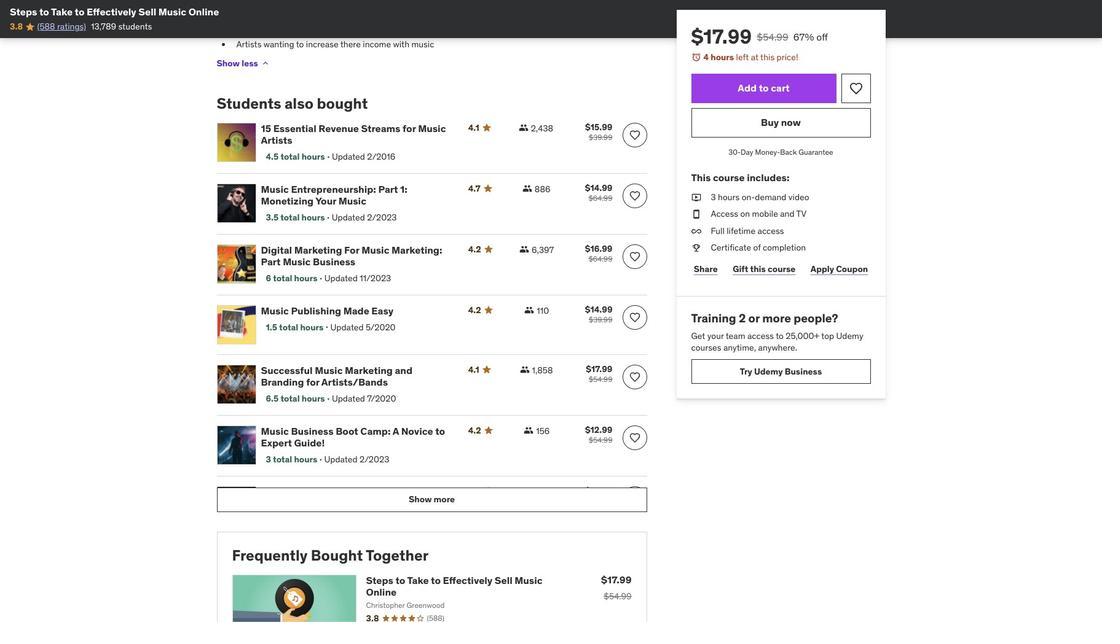Task type: locate. For each thing, give the bounding box(es) containing it.
3 4.2 from the top
[[468, 425, 481, 436]]

total right 1.5
[[279, 322, 298, 333]]

4.1 for successful music marketing and branding for artists/bands
[[468, 364, 479, 375]]

updated down artists/bands on the left bottom
[[332, 393, 365, 405]]

xsmall image for 3 hours on-demand video
[[691, 192, 701, 204]]

2 $39.99 from the top
[[589, 315, 613, 324]]

artists inside managers artists wanting to increase there income with music
[[236, 39, 262, 50]]

1 vertical spatial $17.99
[[586, 364, 613, 375]]

steps
[[10, 6, 37, 18], [366, 575, 393, 587]]

2/2023 for part
[[367, 212, 397, 223]]

take up (588 ratings)
[[51, 6, 73, 18]]

hours for music business boot camp: a novice to expert guide!
[[294, 454, 317, 465]]

part left '1:'
[[378, 183, 398, 195]]

0 vertical spatial course
[[713, 172, 745, 184]]

$14.99 right the 886
[[585, 182, 613, 193]]

access down the mobile
[[758, 225, 784, 237]]

0 vertical spatial updated 2/2023
[[332, 212, 397, 223]]

updated down music entrepreneurship: part 1: monetizing your music link
[[332, 212, 365, 223]]

music inside music business boot camp: a novice to expert guide!
[[261, 425, 289, 438]]

sell inside steps to take to effectively sell music online christopher greenwood
[[495, 575, 513, 587]]

easy
[[372, 305, 394, 317]]

updated down digital marketing for music marketing: part music business
[[324, 273, 358, 284]]

xsmall image
[[519, 123, 529, 133], [691, 209, 701, 221], [524, 426, 534, 436], [524, 487, 534, 497]]

course
[[713, 172, 745, 184], [768, 263, 796, 275]]

xsmall image inside show less button
[[261, 58, 270, 68]]

artists
[[236, 39, 262, 50], [261, 134, 292, 146]]

revenue
[[319, 122, 359, 134]]

to inside training 2 or more people? get your team access to 25,000+ top udemy courses anytime, anywhere.
[[776, 331, 784, 342]]

to
[[39, 6, 49, 18], [75, 6, 85, 18], [296, 39, 304, 50], [759, 82, 769, 94], [776, 331, 784, 342], [435, 425, 445, 438], [396, 575, 405, 587], [431, 575, 441, 587]]

a
[[393, 425, 399, 438]]

0 horizontal spatial take
[[51, 6, 73, 18]]

and left tv
[[780, 209, 795, 220]]

0 horizontal spatial sell
[[139, 6, 156, 18]]

music entrepreneurship: part 1: monetizing your music link
[[261, 183, 454, 207]]

steps up christopher
[[366, 575, 393, 587]]

hours for music publishing made easy
[[300, 322, 324, 333]]

business left plans
[[261, 498, 304, 510]]

camp:
[[360, 425, 391, 438]]

1 horizontal spatial and
[[780, 209, 795, 220]]

0 vertical spatial sell
[[139, 6, 156, 18]]

sell for steps to take to effectively sell music online christopher greenwood
[[495, 575, 513, 587]]

$54.99 inside $17.99 $54.99 67% off
[[757, 31, 789, 43]]

0 vertical spatial more
[[763, 311, 791, 326]]

0 vertical spatial effectively
[[87, 6, 136, 18]]

wishlist image for music business boot camp: a novice to expert guide!
[[629, 432, 641, 444]]

total right 4.5 at the top left
[[281, 151, 300, 162]]

entrepreneurship,
[[291, 486, 376, 498]]

total
[[281, 151, 300, 162], [281, 212, 300, 223], [273, 273, 292, 284], [279, 322, 298, 333], [281, 393, 300, 405], [273, 454, 292, 465]]

0 vertical spatial show
[[217, 57, 240, 69]]

1 vertical spatial wishlist image
[[629, 129, 641, 141]]

0 vertical spatial marketing
[[294, 244, 342, 256]]

udemy right 'try' on the bottom
[[754, 366, 783, 377]]

1 vertical spatial effectively
[[443, 575, 493, 587]]

$64.99
[[589, 193, 613, 203], [589, 254, 613, 264]]

4.5
[[266, 151, 279, 162]]

xsmall image for full lifetime access
[[691, 225, 701, 238]]

less
[[242, 57, 258, 69]]

money-
[[755, 147, 780, 157]]

wishlist image
[[629, 251, 641, 263], [629, 311, 641, 324], [629, 371, 641, 383], [629, 432, 641, 444]]

0 vertical spatial $12.99
[[585, 425, 613, 436]]

1 vertical spatial $39.99
[[589, 315, 613, 324]]

1 vertical spatial $14.99
[[585, 304, 613, 315]]

wishlist image for successful music marketing and branding for artists/bands
[[629, 371, 641, 383]]

for right streams at the top of the page
[[403, 122, 416, 134]]

0 horizontal spatial udemy
[[754, 366, 783, 377]]

students
[[118, 21, 152, 32]]

take inside steps to take to effectively sell music online christopher greenwood
[[407, 575, 429, 587]]

xsmall image left full
[[691, 225, 701, 238]]

take up greenwood
[[407, 575, 429, 587]]

4 hours left at this price!
[[704, 52, 798, 63]]

udemy right top
[[836, 331, 864, 342]]

1 horizontal spatial for
[[403, 122, 416, 134]]

hours for successful music marketing and branding for artists/bands
[[302, 393, 325, 405]]

successful music marketing and branding for artists/bands link
[[261, 364, 454, 389]]

1 vertical spatial artists
[[261, 134, 292, 146]]

xsmall image for 156
[[524, 426, 534, 436]]

4.7
[[468, 183, 481, 194], [468, 486, 481, 497]]

updated 7/2020
[[332, 393, 396, 405]]

1 vertical spatial part
[[261, 256, 281, 268]]

gift this course
[[733, 263, 796, 275]]

0 vertical spatial 4.1
[[468, 122, 479, 133]]

this right gift
[[750, 263, 766, 275]]

together
[[366, 546, 429, 565]]

updated 2/2023 down music entrepreneurship: part 1: monetizing your music link
[[332, 212, 397, 223]]

to down together
[[396, 575, 405, 587]]

updated down made
[[331, 322, 364, 333]]

3.5 total hours
[[266, 212, 325, 223]]

part inside digital marketing for music marketing: part music business
[[261, 256, 281, 268]]

full
[[711, 225, 725, 237]]

udemy
[[836, 331, 864, 342], [754, 366, 783, 377]]

2 $64.99 from the top
[[589, 254, 613, 264]]

1 horizontal spatial take
[[407, 575, 429, 587]]

13,789 students
[[91, 21, 152, 32]]

2 vertical spatial part
[[378, 486, 398, 498]]

total for marketing
[[273, 273, 292, 284]]

music
[[412, 39, 434, 50]]

2/2016
[[367, 151, 396, 162]]

part inside music entrepreneurship: part 1: monetizing your music
[[378, 183, 398, 195]]

1 horizontal spatial course
[[768, 263, 796, 275]]

part for music entrepreneurship, part 3: business plans
[[378, 486, 398, 498]]

effectively up greenwood
[[443, 575, 493, 587]]

music publishing made easy link
[[261, 305, 454, 317]]

part inside music entrepreneurship, part 3: business plans
[[378, 486, 398, 498]]

part left 3:
[[378, 486, 398, 498]]

25,000+
[[786, 331, 820, 342]]

steps for steps to take to effectively sell music online christopher greenwood
[[366, 575, 393, 587]]

digital marketing for music marketing: part music business link
[[261, 244, 454, 268]]

3 for 3 hours on-demand video
[[711, 192, 716, 203]]

2 4.1 from the top
[[468, 364, 479, 375]]

updated 2/2023
[[332, 212, 397, 223], [324, 454, 389, 465]]

with
[[393, 39, 409, 50]]

1 horizontal spatial effectively
[[443, 575, 493, 587]]

0 vertical spatial for
[[403, 122, 416, 134]]

xsmall image right less
[[261, 58, 270, 68]]

1 horizontal spatial more
[[763, 311, 791, 326]]

entrepreneurship:
[[291, 183, 376, 195]]

business inside music business boot camp: a novice to expert guide!
[[291, 425, 334, 438]]

more
[[763, 311, 791, 326], [434, 495, 455, 506]]

1 $14.99 from the top
[[585, 182, 613, 193]]

xsmall image up 'share'
[[691, 242, 701, 255]]

1 4.7 from the top
[[468, 183, 481, 194]]

marketing
[[294, 244, 342, 256], [345, 364, 393, 377]]

2 vertical spatial 4.2
[[468, 425, 481, 436]]

part up 6
[[261, 256, 281, 268]]

to right the novice
[[435, 425, 445, 438]]

online inside steps to take to effectively sell music online christopher greenwood
[[366, 586, 397, 599]]

$64.99 up $14.99 $39.99 in the right of the page
[[589, 254, 613, 264]]

1 vertical spatial udemy
[[754, 366, 783, 377]]

1 horizontal spatial online
[[366, 586, 397, 599]]

xsmall image left 1,858
[[520, 365, 530, 375]]

and for marketing
[[395, 364, 413, 377]]

0 vertical spatial 4.2
[[468, 244, 481, 255]]

show for show more
[[409, 495, 432, 506]]

boot
[[336, 425, 358, 438]]

updated for for
[[324, 273, 358, 284]]

updated for revenue
[[332, 151, 365, 162]]

0 vertical spatial $39.99
[[589, 133, 613, 142]]

4.2 for digital marketing for music marketing: part music business
[[468, 244, 481, 255]]

2/2023 down music entrepreneurship: part 1: monetizing your music link
[[367, 212, 397, 223]]

day
[[741, 147, 754, 157]]

business left boot
[[291, 425, 334, 438]]

show left less
[[217, 57, 240, 69]]

total right 6
[[273, 273, 292, 284]]

part for music entrepreneurship: part 1: monetizing your music
[[378, 183, 398, 195]]

1 vertical spatial online
[[366, 586, 397, 599]]

588 reviews element
[[427, 614, 444, 623]]

more inside training 2 or more people? get your team access to 25,000+ top udemy courses anytime, anywhere.
[[763, 311, 791, 326]]

0 vertical spatial udemy
[[836, 331, 864, 342]]

wanting
[[264, 39, 294, 50]]

$64.99 up '$16.99' at the top of the page
[[589, 193, 613, 203]]

access
[[711, 209, 738, 220]]

updated down 15 essential revenue streams for music artists
[[332, 151, 365, 162]]

effectively up 13,789
[[87, 6, 136, 18]]

try udemy business link
[[691, 360, 871, 384]]

1 horizontal spatial sell
[[495, 575, 513, 587]]

total down the monetizing
[[281, 212, 300, 223]]

back
[[780, 147, 797, 157]]

and up 7/2020
[[395, 364, 413, 377]]

1 wishlist image from the top
[[629, 251, 641, 263]]

and inside successful music marketing and branding for artists/bands
[[395, 364, 413, 377]]

0 horizontal spatial and
[[395, 364, 413, 377]]

1 vertical spatial more
[[434, 495, 455, 506]]

0 horizontal spatial 3
[[266, 454, 271, 465]]

1 $64.99 from the top
[[589, 193, 613, 203]]

mobile
[[752, 209, 778, 220]]

people?
[[794, 311, 838, 326]]

2 wishlist image from the top
[[629, 311, 641, 324]]

2 4.7 from the top
[[468, 486, 481, 497]]

digital
[[261, 244, 292, 256]]

steps to take to effectively sell music online christopher greenwood
[[366, 575, 543, 610]]

2/2023
[[367, 212, 397, 223], [360, 454, 389, 465]]

to inside music business boot camp: a novice to expert guide!
[[435, 425, 445, 438]]

hours for 15 essential revenue streams for music artists
[[302, 151, 325, 162]]

xsmall image left 2,438
[[519, 123, 529, 133]]

$64.99 for digital marketing for music marketing: part music business
[[589, 254, 613, 264]]

$54.99
[[757, 31, 789, 43], [589, 375, 613, 384], [589, 436, 613, 445], [604, 591, 632, 602]]

course down completion
[[768, 263, 796, 275]]

artists down managers
[[236, 39, 262, 50]]

total for entrepreneurship:
[[281, 212, 300, 223]]

hours up the access
[[718, 192, 740, 203]]

1 horizontal spatial show
[[409, 495, 432, 506]]

marketing left for
[[294, 244, 342, 256]]

0 vertical spatial 2/2023
[[367, 212, 397, 223]]

this right at
[[761, 52, 775, 63]]

2/2023 down music business boot camp: a novice to expert guide! link
[[360, 454, 389, 465]]

monetizing
[[261, 195, 314, 207]]

2 4.2 from the top
[[468, 305, 481, 316]]

$39.99 inside $14.99 $39.99
[[589, 315, 613, 324]]

2 vertical spatial $17.99
[[601, 574, 632, 586]]

total right 6.5
[[281, 393, 300, 405]]

0 vertical spatial $64.99
[[589, 193, 613, 203]]

0 vertical spatial $17.99
[[691, 24, 752, 49]]

1 vertical spatial and
[[395, 364, 413, 377]]

4.7 for 886
[[468, 183, 481, 194]]

1 vertical spatial 2/2023
[[360, 454, 389, 465]]

try
[[740, 366, 752, 377]]

lifetime
[[727, 225, 756, 237]]

price!
[[777, 52, 798, 63]]

0 horizontal spatial steps
[[10, 6, 37, 18]]

xsmall image left 6,397
[[520, 244, 529, 254]]

total for business
[[273, 454, 292, 465]]

alarm image
[[691, 52, 701, 62]]

total down expert
[[273, 454, 292, 465]]

110
[[537, 305, 549, 316]]

hours up the publishing
[[294, 273, 318, 284]]

0 vertical spatial take
[[51, 6, 73, 18]]

0 vertical spatial this
[[761, 52, 775, 63]]

67%
[[794, 31, 814, 43]]

1 vertical spatial show
[[409, 495, 432, 506]]

1 vertical spatial 4.2
[[468, 305, 481, 316]]

1 vertical spatial access
[[748, 331, 774, 342]]

marketing up updated 7/2020
[[345, 364, 393, 377]]

0 vertical spatial artists
[[236, 39, 262, 50]]

hours down guide!
[[294, 454, 317, 465]]

xsmall image for 6,397
[[520, 244, 529, 254]]

4.2
[[468, 244, 481, 255], [468, 305, 481, 316], [468, 425, 481, 436]]

0 horizontal spatial for
[[306, 376, 319, 388]]

0 vertical spatial $14.99
[[585, 182, 613, 193]]

0 horizontal spatial online
[[189, 6, 219, 18]]

to right 'wanting'
[[296, 39, 304, 50]]

steps inside steps to take to effectively sell music online christopher greenwood
[[366, 575, 393, 587]]

music business boot camp: a novice to expert guide! link
[[261, 425, 454, 449]]

xsmall image for access on mobile and tv
[[691, 209, 701, 221]]

business up updated 11/2023
[[313, 256, 356, 268]]

1 vertical spatial take
[[407, 575, 429, 587]]

1 vertical spatial 4.7
[[468, 486, 481, 497]]

1 4.2 from the top
[[468, 244, 481, 255]]

1 vertical spatial sell
[[495, 575, 513, 587]]

0 vertical spatial 3
[[711, 192, 716, 203]]

online up the show less in the left of the page
[[189, 6, 219, 18]]

online up christopher
[[366, 586, 397, 599]]

2 $14.99 from the top
[[585, 304, 613, 315]]

0 vertical spatial and
[[780, 209, 795, 220]]

2 vertical spatial wishlist image
[[629, 190, 641, 202]]

share
[[694, 263, 718, 275]]

online for steps to take to effectively sell music online
[[189, 6, 219, 18]]

2 $12.99 from the top
[[585, 485, 613, 497]]

1 vertical spatial marketing
[[345, 364, 393, 377]]

hours down essential
[[302, 151, 325, 162]]

$17.99
[[691, 24, 752, 49], [586, 364, 613, 375], [601, 574, 632, 586]]

1 vertical spatial for
[[306, 376, 319, 388]]

$12.99 for $12.99
[[585, 485, 613, 497]]

0 vertical spatial part
[[378, 183, 398, 195]]

anytime,
[[724, 343, 756, 354]]

for
[[344, 244, 359, 256]]

1 horizontal spatial 3
[[711, 192, 716, 203]]

xsmall image left the 156
[[524, 426, 534, 436]]

top
[[822, 331, 834, 342]]

1 horizontal spatial marketing
[[345, 364, 393, 377]]

updated
[[332, 151, 365, 162], [332, 212, 365, 223], [324, 273, 358, 284], [331, 322, 364, 333], [332, 393, 365, 405], [324, 454, 358, 465]]

1 vertical spatial $64.99
[[589, 254, 613, 264]]

1 $12.99 from the top
[[585, 425, 613, 436]]

1 vertical spatial steps
[[366, 575, 393, 587]]

for inside 15 essential revenue streams for music artists
[[403, 122, 416, 134]]

updated for made
[[331, 322, 364, 333]]

$12.99 right 118
[[585, 485, 613, 497]]

0 horizontal spatial more
[[434, 495, 455, 506]]

more inside button
[[434, 495, 455, 506]]

for up 6.5 total hours
[[306, 376, 319, 388]]

hours for digital marketing for music marketing: part music business
[[294, 273, 318, 284]]

0 horizontal spatial marketing
[[294, 244, 342, 256]]

sell
[[139, 6, 156, 18], [495, 575, 513, 587]]

total for essential
[[281, 151, 300, 162]]

1 horizontal spatial udemy
[[836, 331, 864, 342]]

3 up the access
[[711, 192, 716, 203]]

effectively inside steps to take to effectively sell music online christopher greenwood
[[443, 575, 493, 587]]

updated down music business boot camp: a novice to expert guide!
[[324, 454, 358, 465]]

wishlist image
[[849, 81, 864, 96], [629, 129, 641, 141], [629, 190, 641, 202]]

6.5 total hours
[[266, 393, 325, 405]]

4 wishlist image from the top
[[629, 432, 641, 444]]

$14.99 right '110'
[[585, 304, 613, 315]]

1 4.1 from the top
[[468, 122, 479, 133]]

xsmall image left the 886
[[523, 184, 532, 193]]

artists inside 15 essential revenue streams for music artists
[[261, 134, 292, 146]]

artists up 4.5 at the top left
[[261, 134, 292, 146]]

to up ratings)
[[75, 6, 85, 18]]

6.5
[[266, 393, 279, 405]]

0 horizontal spatial effectively
[[87, 6, 136, 18]]

xsmall image for 886
[[523, 184, 532, 193]]

0 vertical spatial 4.7
[[468, 183, 481, 194]]

$64.99 inside $16.99 $64.99
[[589, 254, 613, 264]]

3 down expert
[[266, 454, 271, 465]]

online for steps to take to effectively sell music online christopher greenwood
[[366, 586, 397, 599]]

$39.99 up $14.99 $64.99
[[589, 133, 613, 142]]

1 vertical spatial course
[[768, 263, 796, 275]]

to left cart
[[759, 82, 769, 94]]

updated 2/2023 down music business boot camp: a novice to expert guide! link
[[324, 454, 389, 465]]

hours down your
[[302, 212, 325, 223]]

show up together
[[409, 495, 432, 506]]

$39.99 inside the $15.99 $39.99
[[589, 133, 613, 142]]

0 horizontal spatial show
[[217, 57, 240, 69]]

4.1 for 15 essential revenue streams for music artists
[[468, 122, 479, 133]]

3
[[711, 192, 716, 203], [266, 454, 271, 465]]

updated 11/2023
[[324, 273, 391, 284]]

hours down successful music marketing and branding for artists/bands
[[302, 393, 325, 405]]

1 vertical spatial 4.1
[[468, 364, 479, 375]]

xsmall image left the access
[[691, 209, 701, 221]]

xsmall image
[[261, 58, 270, 68], [523, 184, 532, 193], [691, 192, 701, 204], [691, 225, 701, 238], [691, 242, 701, 255], [520, 244, 529, 254], [525, 305, 534, 315], [520, 365, 530, 375]]

left
[[736, 52, 749, 63]]

to up "anywhere."
[[776, 331, 784, 342]]

$12.99 for $12.99 $54.99
[[585, 425, 613, 436]]

more right or on the right of the page
[[763, 311, 791, 326]]

$39.99 right '110'
[[589, 315, 613, 324]]

full lifetime access
[[711, 225, 784, 237]]

(588
[[37, 21, 55, 32]]

buy now
[[761, 116, 801, 128]]

1 vertical spatial 3
[[266, 454, 271, 465]]

to up (588
[[39, 6, 49, 18]]

xsmall image down this
[[691, 192, 701, 204]]

course down 30-
[[713, 172, 745, 184]]

1 vertical spatial updated 2/2023
[[324, 454, 389, 465]]

steps up 3.8
[[10, 6, 37, 18]]

hours down the publishing
[[300, 322, 324, 333]]

more right 3:
[[434, 495, 455, 506]]

xsmall image for certificate of completion
[[691, 242, 701, 255]]

0 vertical spatial steps
[[10, 6, 37, 18]]

completion
[[763, 242, 806, 254]]

xsmall image left '110'
[[525, 305, 534, 315]]

xsmall image left 118
[[524, 487, 534, 497]]

1 horizontal spatial steps
[[366, 575, 393, 587]]

1 $39.99 from the top
[[589, 133, 613, 142]]

1 vertical spatial $12.99
[[585, 485, 613, 497]]

1,858
[[532, 365, 553, 376]]

access down or on the right of the page
[[748, 331, 774, 342]]

4.2 for music publishing made easy
[[468, 305, 481, 316]]

xsmall image for 110
[[525, 305, 534, 315]]

3 wishlist image from the top
[[629, 371, 641, 383]]

0 vertical spatial online
[[189, 6, 219, 18]]

$12.99 right the 156
[[585, 425, 613, 436]]

$64.99 inside $14.99 $64.99
[[589, 193, 613, 203]]



Task type: describe. For each thing, give the bounding box(es) containing it.
3.5
[[266, 212, 279, 223]]

updated 5/2020
[[331, 322, 396, 333]]

updated for boot
[[324, 454, 358, 465]]

steps to take to effectively sell music online link
[[366, 575, 543, 599]]

this
[[691, 172, 711, 184]]

show less button
[[217, 51, 270, 76]]

1 vertical spatial this
[[750, 263, 766, 275]]

updated for marketing
[[332, 393, 365, 405]]

1:
[[400, 183, 408, 195]]

take for steps to take to effectively sell music online
[[51, 6, 73, 18]]

take for steps to take to effectively sell music online christopher greenwood
[[407, 575, 429, 587]]

$14.99 for music entrepreneurship: part 1: monetizing your music
[[585, 182, 613, 193]]

1 vertical spatial $17.99 $54.99
[[601, 574, 632, 602]]

0 vertical spatial access
[[758, 225, 784, 237]]

music business boot camp: a novice to expert guide!
[[261, 425, 445, 449]]

of
[[753, 242, 761, 254]]

$12.99 $54.99
[[585, 425, 613, 445]]

xsmall image for 2,438
[[519, 123, 529, 133]]

share button
[[691, 257, 721, 282]]

to inside managers artists wanting to increase there income with music
[[296, 39, 304, 50]]

11/2023
[[360, 273, 391, 284]]

team
[[726, 331, 746, 342]]

access inside training 2 or more people? get your team access to 25,000+ top udemy courses anytime, anywhere.
[[748, 331, 774, 342]]

show less
[[217, 57, 258, 69]]

certificate of completion
[[711, 242, 806, 254]]

steps for steps to take to effectively sell music online
[[10, 6, 37, 18]]

13,789
[[91, 21, 116, 32]]

music inside music entrepreneurship, part 3: business plans
[[261, 486, 289, 498]]

4.2 for music business boot camp: a novice to expert guide!
[[468, 425, 481, 436]]

successful
[[261, 364, 313, 377]]

made
[[343, 305, 369, 317]]

novice
[[401, 425, 433, 438]]

successful music marketing and branding for artists/bands
[[261, 364, 413, 388]]

$16.99 $64.99
[[585, 243, 613, 264]]

wishlist image for music entrepreneurship: part 1: monetizing your music
[[629, 190, 641, 202]]

2,438
[[531, 123, 553, 134]]

try udemy business
[[740, 366, 822, 377]]

business down "anywhere."
[[785, 366, 822, 377]]

2/2023 for boot
[[360, 454, 389, 465]]

0 vertical spatial $17.99 $54.99
[[586, 364, 613, 384]]

6
[[266, 273, 271, 284]]

udemy inside training 2 or more people? get your team access to 25,000+ top udemy courses anytime, anywhere.
[[836, 331, 864, 342]]

$15.99 $39.99
[[585, 122, 613, 142]]

wishlist image for 15 essential revenue streams for music artists
[[629, 129, 641, 141]]

add
[[738, 82, 757, 94]]

and for mobile
[[780, 209, 795, 220]]

to up greenwood
[[431, 575, 441, 587]]

christopher
[[366, 601, 405, 610]]

118
[[537, 487, 549, 498]]

music inside steps to take to effectively sell music online christopher greenwood
[[515, 575, 543, 587]]

there
[[340, 39, 361, 50]]

marketing inside digital marketing for music marketing: part music business
[[294, 244, 342, 256]]

business inside digital marketing for music marketing: part music business
[[313, 256, 356, 268]]

wishlist image for music publishing made easy
[[629, 311, 641, 324]]

music inside successful music marketing and branding for artists/bands
[[315, 364, 343, 377]]

music inside 15 essential revenue streams for music artists
[[418, 122, 446, 134]]

total for publishing
[[279, 322, 298, 333]]

or
[[749, 311, 760, 326]]

$14.99 $39.99
[[585, 304, 613, 324]]

business inside music entrepreneurship, part 3: business plans
[[261, 498, 304, 510]]

also
[[285, 94, 314, 113]]

apply coupon
[[811, 263, 868, 275]]

show for show less
[[217, 57, 240, 69]]

effectively for steps to take to effectively sell music online christopher greenwood
[[443, 575, 493, 587]]

5/2020
[[366, 322, 396, 333]]

3:
[[400, 486, 409, 498]]

show more button
[[217, 488, 647, 513]]

this course includes:
[[691, 172, 790, 184]]

guide!
[[294, 437, 325, 449]]

managers artists wanting to increase there income with music
[[236, 24, 434, 50]]

music publishing made easy
[[261, 305, 394, 317]]

2
[[739, 311, 746, 326]]

$14.99 for music publishing made easy
[[585, 304, 613, 315]]

plans
[[306, 498, 332, 510]]

wishlist image for digital marketing for music marketing: part music business
[[629, 251, 641, 263]]

gift this course link
[[730, 257, 798, 282]]

marketing:
[[392, 244, 442, 256]]

streams
[[361, 122, 401, 134]]

156
[[536, 426, 550, 437]]

1.5
[[266, 322, 277, 333]]

for inside successful music marketing and branding for artists/bands
[[306, 376, 319, 388]]

30-day money-back guarantee
[[729, 147, 834, 157]]

updated 2/2023 for part
[[332, 212, 397, 223]]

$16.99
[[585, 243, 613, 254]]

updated 2/2016
[[332, 151, 396, 162]]

music entrepreneurship, part 3: business plans link
[[261, 486, 454, 510]]

$14.99 $64.99
[[585, 182, 613, 203]]

$54.99 inside $12.99 $54.99
[[589, 436, 613, 445]]

$39.99 for 15 essential revenue streams for music artists
[[589, 133, 613, 142]]

get
[[691, 331, 705, 342]]

apply
[[811, 263, 834, 275]]

15
[[261, 122, 271, 134]]

branding
[[261, 376, 304, 388]]

your
[[315, 195, 336, 207]]

apply coupon button
[[808, 257, 871, 282]]

training 2 or more people? get your team access to 25,000+ top udemy courses anytime, anywhere.
[[691, 311, 864, 354]]

show more
[[409, 495, 455, 506]]

off
[[817, 31, 828, 43]]

marketing inside successful music marketing and branding for artists/bands
[[345, 364, 393, 377]]

at
[[751, 52, 759, 63]]

sell for steps to take to effectively sell music online
[[139, 6, 156, 18]]

gift
[[733, 263, 748, 275]]

bought
[[311, 546, 363, 565]]

increase
[[306, 39, 339, 50]]

effectively for steps to take to effectively sell music online
[[87, 6, 136, 18]]

xsmall image for 1,858
[[520, 365, 530, 375]]

updated for part
[[332, 212, 365, 223]]

0 horizontal spatial course
[[713, 172, 745, 184]]

tv
[[797, 209, 807, 220]]

greenwood
[[407, 601, 445, 610]]

music entrepreneurship: part 1: monetizing your music
[[261, 183, 408, 207]]

publishing
[[291, 305, 341, 317]]

training
[[691, 311, 736, 326]]

video
[[789, 192, 809, 203]]

1.5 total hours
[[266, 322, 324, 333]]

digital marketing for music marketing: part music business
[[261, 244, 442, 268]]

cart
[[771, 82, 790, 94]]

on
[[741, 209, 750, 220]]

4.7 for 118
[[468, 486, 481, 497]]

updated 2/2023 for boot
[[324, 454, 389, 465]]

$39.99 for music publishing made easy
[[589, 315, 613, 324]]

students also bought
[[217, 94, 368, 113]]

3 for 3 total hours
[[266, 454, 271, 465]]

0 vertical spatial wishlist image
[[849, 81, 864, 96]]

6,397
[[532, 244, 554, 256]]

hours for music entrepreneurship: part 1: monetizing your music
[[302, 212, 325, 223]]

886
[[535, 184, 551, 195]]

to inside add to cart button
[[759, 82, 769, 94]]

demand
[[755, 192, 787, 203]]

xsmall image for 118
[[524, 487, 534, 497]]

hours right 4
[[711, 52, 734, 63]]

total for music
[[281, 393, 300, 405]]

$64.99 for music entrepreneurship: part 1: monetizing your music
[[589, 193, 613, 203]]



Task type: vqa. For each thing, say whether or not it's contained in the screenshot.
music entrepreneurship, part 3: business plans link
yes



